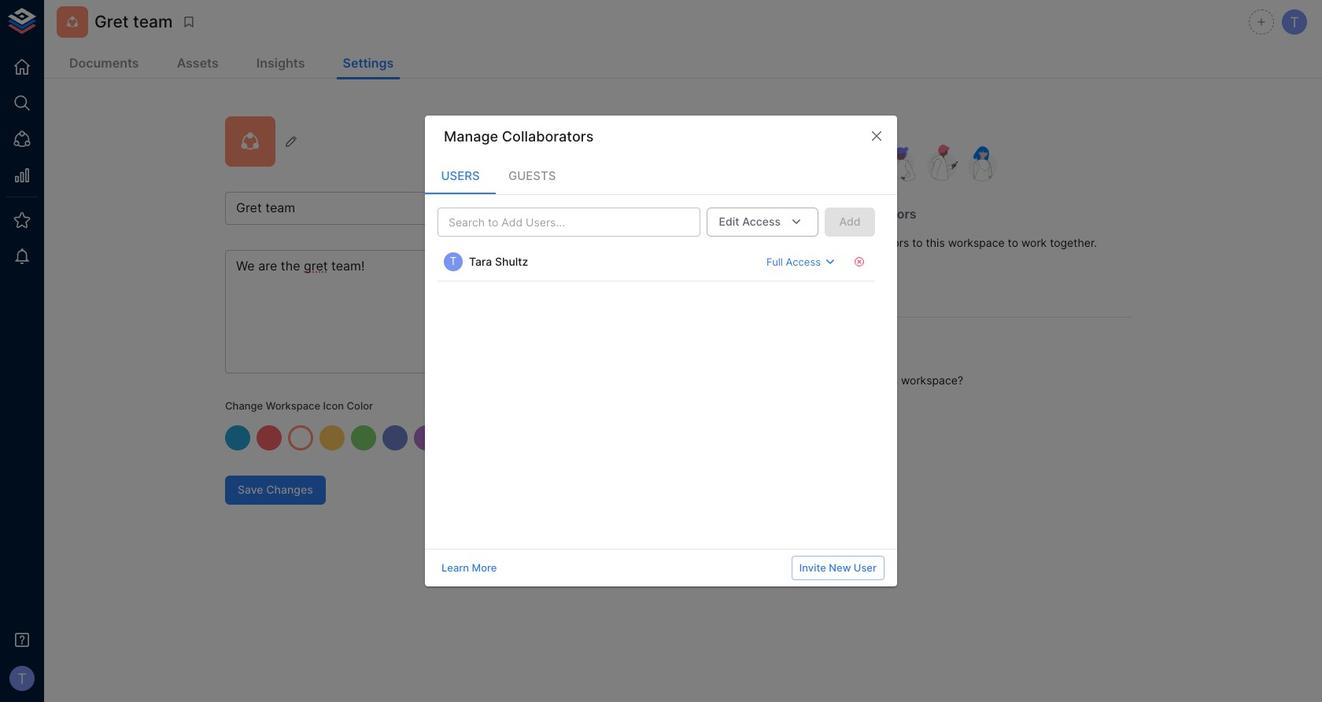 Task type: describe. For each thing, give the bounding box(es) containing it.
edit for edit access
[[719, 215, 740, 228]]

settings
[[343, 55, 394, 71]]

you
[[779, 374, 798, 388]]

together.
[[1050, 236, 1097, 250]]

learn more
[[442, 562, 497, 575]]

collaborators inside "dialog"
[[502, 128, 594, 144]]

gret
[[94, 12, 129, 32]]

icon
[[323, 400, 344, 413]]

edit access button
[[707, 208, 819, 237]]

users
[[441, 168, 480, 183]]

save
[[238, 484, 263, 497]]

change workspace icon color
[[225, 400, 373, 413]]

color
[[347, 400, 373, 413]]

team
[[133, 12, 173, 32]]

invite new user
[[800, 562, 877, 575]]

workspace
[[266, 400, 321, 413]]

collaborators
[[841, 236, 910, 250]]

1 horizontal spatial to
[[913, 236, 923, 250]]

documents
[[69, 55, 139, 71]]

bookmark image
[[182, 15, 196, 29]]

this for delete
[[879, 374, 898, 388]]

do
[[762, 374, 776, 388]]

Workspace Name text field
[[225, 192, 672, 225]]

guests button
[[496, 157, 569, 195]]

documents link
[[63, 49, 145, 80]]

edit collaborators
[[774, 270, 869, 284]]

workspace
[[948, 236, 1005, 250]]

user
[[854, 562, 877, 575]]

0 vertical spatial t button
[[1280, 7, 1310, 37]]

t inside "dialog"
[[450, 255, 457, 268]]

want
[[801, 374, 827, 388]]

Workspace notes are visible to all members and guests. text field
[[225, 250, 672, 374]]

workspace?
[[901, 374, 964, 388]]

edit for edit collaborators
[[774, 270, 794, 284]]

changes
[[266, 484, 313, 497]]

change
[[225, 400, 263, 413]]

work
[[1022, 236, 1047, 250]]

learn more button
[[438, 557, 501, 581]]

assets link
[[171, 49, 225, 80]]

more
[[472, 562, 497, 575]]

access for full access
[[786, 256, 821, 268]]



Task type: vqa. For each thing, say whether or not it's contained in the screenshot.
Gret team
yes



Task type: locate. For each thing, give the bounding box(es) containing it.
2 vertical spatial collaborators
[[797, 270, 869, 284]]

1 vertical spatial collaborators
[[834, 206, 917, 222]]

collaborators
[[502, 128, 594, 144], [834, 206, 917, 222], [797, 270, 869, 284]]

collaborators up collaborators
[[834, 206, 917, 222]]

tara
[[469, 255, 492, 269]]

full
[[767, 256, 783, 268]]

manage up the remove
[[782, 206, 831, 222]]

this for to
[[926, 236, 945, 250]]

manage collaborators inside "dialog"
[[444, 128, 594, 144]]

0 vertical spatial this
[[926, 236, 945, 250]]

t for top t button
[[1290, 13, 1300, 31]]

edit access
[[719, 215, 781, 228]]

new
[[829, 562, 851, 575]]

remove
[[800, 236, 838, 250]]

1 horizontal spatial t button
[[1280, 7, 1310, 37]]

access down or
[[786, 256, 821, 268]]

1 horizontal spatial access
[[786, 256, 821, 268]]

0 vertical spatial access
[[743, 215, 781, 228]]

0 horizontal spatial this
[[879, 374, 898, 388]]

edit
[[719, 215, 740, 228], [774, 270, 794, 284]]

this
[[926, 236, 945, 250], [879, 374, 898, 388]]

1 vertical spatial this
[[879, 374, 898, 388]]

0 vertical spatial t
[[1290, 13, 1300, 31]]

edit inside edit access button
[[719, 215, 740, 228]]

0 horizontal spatial access
[[743, 215, 781, 228]]

add
[[762, 236, 783, 250]]

settings link
[[337, 49, 400, 80]]

0 horizontal spatial manage
[[444, 128, 498, 144]]

manage inside "dialog"
[[444, 128, 498, 144]]

1 horizontal spatial t
[[450, 255, 457, 268]]

this right "delete"
[[879, 374, 898, 388]]

manage up users
[[444, 128, 498, 144]]

to right collaborators
[[913, 236, 923, 250]]

to
[[913, 236, 923, 250], [1008, 236, 1019, 250], [830, 374, 840, 388]]

tab list
[[425, 157, 897, 195]]

0 vertical spatial manage collaborators
[[444, 128, 594, 144]]

insights
[[257, 55, 305, 71]]

2 vertical spatial t
[[17, 671, 27, 688]]

0 horizontal spatial manage collaborators
[[444, 128, 594, 144]]

1 vertical spatial edit
[[774, 270, 794, 284]]

1 horizontal spatial this
[[926, 236, 945, 250]]

0 vertical spatial edit
[[719, 215, 740, 228]]

shultz
[[495, 255, 528, 269]]

1 horizontal spatial manage collaborators
[[782, 206, 917, 222]]

collaborators down the remove
[[797, 270, 869, 284]]

0 horizontal spatial t button
[[5, 662, 39, 697]]

1 vertical spatial t button
[[5, 662, 39, 697]]

to right want on the bottom right of the page
[[830, 374, 840, 388]]

access for edit access
[[743, 215, 781, 228]]

t button
[[1280, 7, 1310, 37], [5, 662, 39, 697]]

learn
[[442, 562, 469, 575]]

1 horizontal spatial manage
[[782, 206, 831, 222]]

collaborators up guests
[[502, 128, 594, 144]]

edit inside edit collaborators button
[[774, 270, 794, 284]]

insights link
[[250, 49, 311, 80]]

manage
[[444, 128, 498, 144], [782, 206, 831, 222]]

1 vertical spatial t
[[450, 255, 457, 268]]

or
[[786, 236, 796, 250]]

guests
[[509, 168, 556, 183]]

full access
[[767, 256, 821, 268]]

0 horizontal spatial edit
[[719, 215, 740, 228]]

users button
[[425, 157, 496, 195]]

assets
[[177, 55, 219, 71]]

save changes
[[238, 484, 313, 497]]

save changes button
[[225, 476, 326, 505]]

full access button
[[763, 250, 844, 275]]

1 vertical spatial access
[[786, 256, 821, 268]]

this left workspace
[[926, 236, 945, 250]]

access up the add
[[743, 215, 781, 228]]

Search to Add Users... text field
[[442, 213, 670, 232]]

access
[[743, 215, 781, 228], [786, 256, 821, 268]]

tara shultz
[[469, 255, 528, 269]]

do you want to delete this workspace?
[[762, 374, 964, 388]]

0 horizontal spatial to
[[830, 374, 840, 388]]

invite
[[800, 562, 826, 575]]

to left work
[[1008, 236, 1019, 250]]

manage collaborators up guests button
[[444, 128, 594, 144]]

0 horizontal spatial t
[[17, 671, 27, 688]]

2 horizontal spatial to
[[1008, 236, 1019, 250]]

manage collaborators dialog
[[425, 116, 897, 587]]

t for t button to the bottom
[[17, 671, 27, 688]]

0 vertical spatial collaborators
[[502, 128, 594, 144]]

1 horizontal spatial edit
[[774, 270, 794, 284]]

t
[[1290, 13, 1300, 31], [450, 255, 457, 268], [17, 671, 27, 688]]

gret team
[[94, 12, 173, 32]]

0 vertical spatial manage
[[444, 128, 498, 144]]

add or remove collaborators to this workspace to work together.
[[762, 236, 1097, 250]]

tab list containing users
[[425, 157, 897, 195]]

1 vertical spatial manage
[[782, 206, 831, 222]]

manage collaborators up collaborators
[[782, 206, 917, 222]]

2 horizontal spatial t
[[1290, 13, 1300, 31]]

edit collaborators button
[[762, 263, 881, 292]]

delete
[[843, 374, 876, 388]]

collaborators inside button
[[797, 270, 869, 284]]

1 vertical spatial manage collaborators
[[782, 206, 917, 222]]

manage collaborators
[[444, 128, 594, 144], [782, 206, 917, 222]]



